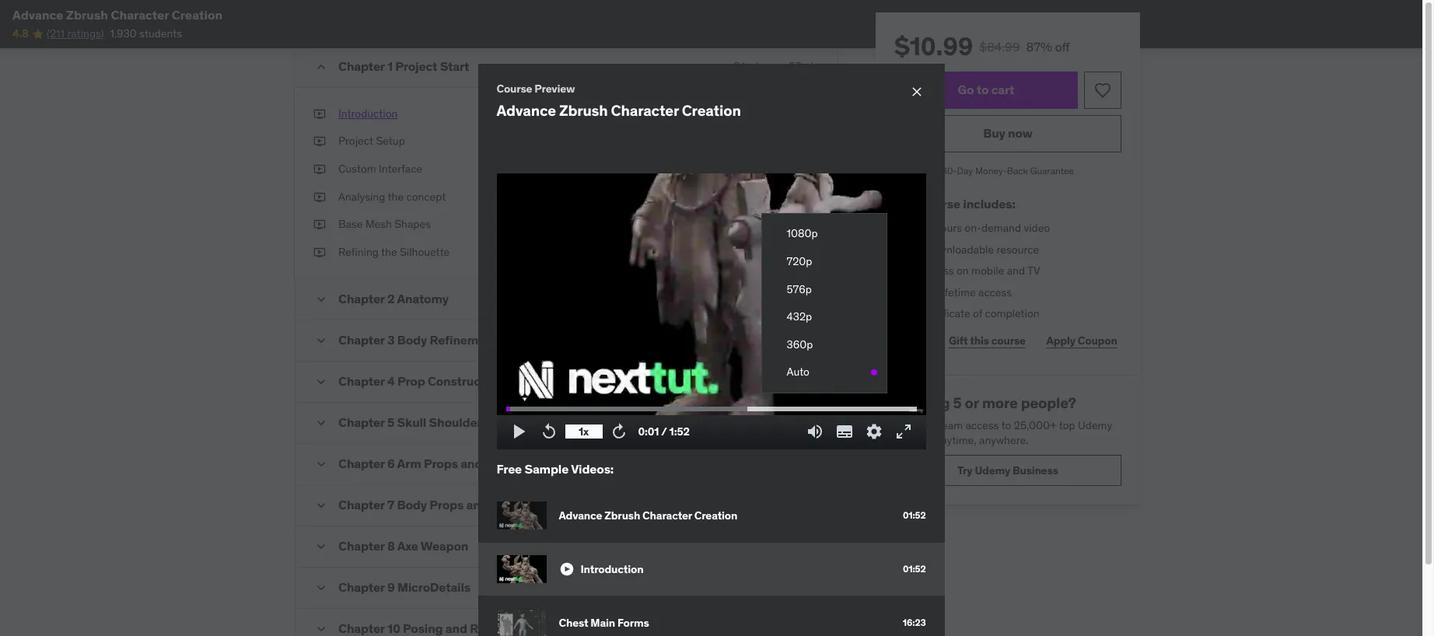 Task type: locate. For each thing, give the bounding box(es) containing it.
1 horizontal spatial advance zbrush character creation
[[559, 509, 738, 523]]

3 xsmall image from the top
[[314, 217, 326, 232]]

23
[[920, 221, 932, 235]]

xsmall image left refining
[[314, 245, 326, 260]]

your
[[915, 418, 936, 432]]

6 small image from the top
[[314, 498, 329, 514]]

coupon
[[1078, 333, 1118, 347]]

1 downloadable resource access on mobile and tv full lifetime access certificate of completion
[[920, 242, 1041, 321]]

xsmall image left 23 at right
[[895, 221, 907, 236]]

advance inside course preview advance zbrush character creation
[[497, 101, 556, 119]]

0 horizontal spatial advance
[[12, 7, 63, 23]]

15:49
[[793, 217, 819, 231]]

to up anywhere.
[[1002, 418, 1012, 432]]

udemy right top
[[1078, 418, 1113, 432]]

go to cart button
[[895, 72, 1078, 109]]

1 vertical spatial character
[[611, 101, 679, 119]]

1 vertical spatial course
[[992, 333, 1026, 347]]

to inside training 5 or more people? get your team access to 25,000+ top udemy courses anytime, anywhere.
[[1002, 418, 1012, 432]]

1 horizontal spatial 1
[[920, 242, 924, 256]]

1 inside 1 downloadable resource access on mobile and tv full lifetime access certificate of completion
[[920, 242, 924, 256]]

0 vertical spatial introduction
[[338, 106, 398, 120]]

xsmall image left 'project setup'
[[314, 134, 326, 149]]

0 horizontal spatial udemy
[[975, 463, 1011, 477]]

access down mobile
[[979, 285, 1012, 299]]

videos:
[[571, 461, 614, 477]]

0 vertical spatial course
[[921, 196, 961, 211]]

1 horizontal spatial to
[[1002, 418, 1012, 432]]

720p
[[787, 254, 813, 268]]

xsmall image left analysing
[[314, 189, 326, 205]]

includes:
[[963, 196, 1016, 211]]

xsmall image left base
[[314, 217, 326, 232]]

base mesh shapes
[[338, 217, 431, 231]]

0 horizontal spatial 1
[[387, 58, 393, 74]]

course preview advance zbrush character creation
[[497, 82, 741, 119]]

1 vertical spatial advance
[[497, 101, 556, 119]]

this
[[970, 333, 990, 347]]

0 vertical spatial advance zbrush character creation
[[12, 7, 223, 23]]

interface
[[379, 162, 422, 176]]

buy
[[984, 126, 1006, 141]]

go to cart
[[958, 82, 1015, 98]]

432p button
[[762, 304, 887, 331]]

0 vertical spatial 01:52
[[903, 510, 926, 521]]

09:05
[[790, 189, 819, 203]]

share button
[[895, 325, 933, 356]]

2 vertical spatial advance
[[559, 509, 602, 523]]

23 hours on-demand video
[[920, 221, 1050, 235]]

1 down 23 at right
[[920, 242, 924, 256]]

2 vertical spatial xsmall image
[[314, 217, 326, 232]]

advance zbrush character creation down videos: at the bottom left of the page
[[559, 509, 738, 523]]

concept
[[406, 189, 446, 203]]

udemy right try
[[975, 463, 1011, 477]]

access
[[979, 285, 1012, 299], [966, 418, 999, 432]]

1 horizontal spatial preview
[[729, 106, 768, 120]]

get
[[895, 418, 912, 432]]

training
[[895, 394, 950, 412]]

introduction inside the advance zbrush character creation dialog
[[581, 562, 644, 576]]

1,930 students
[[110, 27, 182, 41]]

2 horizontal spatial advance
[[559, 509, 602, 523]]

xsmall image left custom
[[314, 162, 326, 177]]

the down base mesh shapes at the left
[[381, 245, 397, 259]]

•
[[783, 59, 787, 73]]

zbrush
[[66, 7, 108, 23], [559, 101, 608, 119], [605, 509, 640, 523]]

now
[[1008, 126, 1033, 141]]

0 horizontal spatial introduction
[[338, 106, 398, 120]]

forward 5 seconds image
[[610, 422, 628, 441]]

access down or
[[966, 418, 999, 432]]

gift this course link
[[945, 325, 1030, 356]]

01:52
[[903, 510, 926, 521], [903, 563, 926, 575]]

rewind 5 seconds image
[[540, 422, 558, 441]]

introduction button
[[338, 106, 398, 122]]

udemy
[[1078, 418, 1113, 432], [975, 463, 1011, 477]]

0 vertical spatial xsmall image
[[314, 134, 326, 149]]

base
[[338, 217, 363, 231]]

xsmall image
[[314, 134, 326, 149], [314, 189, 326, 205], [314, 217, 326, 232]]

1 01:52 from the top
[[903, 510, 926, 521]]

project up custom
[[338, 134, 373, 148]]

1 vertical spatial zbrush
[[559, 101, 608, 119]]

project left the start
[[395, 58, 438, 74]]

7 small image from the top
[[314, 581, 329, 596]]

432p
[[787, 310, 812, 324]]

sample
[[525, 461, 569, 477]]

0 horizontal spatial advance zbrush character creation
[[12, 7, 223, 23]]

01:52 down the courses on the right bottom of page
[[903, 510, 926, 521]]

6 lectures • 56min
[[733, 59, 819, 73]]

small image
[[314, 59, 329, 74], [314, 292, 329, 308], [314, 333, 329, 349], [314, 416, 329, 431], [314, 457, 329, 472], [314, 498, 329, 514], [314, 581, 329, 596]]

4.8
[[12, 27, 28, 41]]

preview
[[535, 82, 575, 96], [729, 106, 768, 120]]

training 5 or more people? get your team access to 25,000+ top udemy courses anytime, anywhere.
[[895, 394, 1113, 448]]

subtitles image
[[835, 422, 854, 441]]

xsmall image for 10:12
[[314, 162, 326, 177]]

$84.99
[[980, 39, 1020, 54]]

close modal image
[[909, 84, 925, 99]]

project setup
[[338, 134, 405, 148]]

advance down course at the left top
[[497, 101, 556, 119]]

12:45
[[793, 245, 819, 259]]

chest main forms
[[559, 616, 649, 630]]

xsmall image left introduction button
[[314, 106, 326, 122]]

720p button
[[762, 248, 887, 276]]

xsmall image
[[314, 106, 326, 122], [314, 162, 326, 177], [895, 221, 907, 236], [314, 245, 326, 260]]

the
[[388, 189, 404, 203], [381, 245, 397, 259]]

0 vertical spatial to
[[977, 82, 989, 98]]

the down interface
[[388, 189, 404, 203]]

forms
[[618, 616, 649, 630]]

guarantee
[[1031, 165, 1075, 177]]

1 right chapter
[[387, 58, 393, 74]]

try udemy business link
[[895, 455, 1122, 486]]

course
[[921, 196, 961, 211], [992, 333, 1026, 347]]

auto button
[[762, 359, 887, 387]]

full
[[920, 285, 937, 299]]

0 vertical spatial udemy
[[1078, 418, 1113, 432]]

1 vertical spatial 1
[[920, 242, 924, 256]]

advance zbrush character creation up 1,930
[[12, 7, 223, 23]]

top
[[1059, 418, 1076, 432]]

character
[[111, 7, 169, 23], [611, 101, 679, 119], [643, 509, 692, 523]]

1 vertical spatial access
[[966, 418, 999, 432]]

1 horizontal spatial udemy
[[1078, 418, 1113, 432]]

1x
[[579, 424, 589, 438]]

1 horizontal spatial introduction
[[581, 562, 644, 576]]

1 vertical spatial the
[[381, 245, 397, 259]]

0 vertical spatial preview
[[535, 82, 575, 96]]

0 vertical spatial the
[[388, 189, 404, 203]]

16:23
[[903, 617, 926, 629]]

0 vertical spatial character
[[111, 7, 169, 23]]

the for analysing
[[388, 189, 404, 203]]

lectures
[[742, 59, 780, 73]]

01:52 up 16:23
[[903, 563, 926, 575]]

0 vertical spatial access
[[979, 285, 1012, 299]]

advance up 4.8 at the top of page
[[12, 7, 63, 23]]

1 small image from the top
[[314, 59, 329, 74]]

course up hours
[[921, 196, 961, 211]]

6
[[733, 59, 740, 73]]

back
[[1007, 165, 1028, 177]]

2 vertical spatial character
[[643, 509, 692, 523]]

advance down videos: at the bottom left of the page
[[559, 509, 602, 523]]

of
[[973, 307, 983, 321]]

main
[[591, 616, 615, 630]]

ratings)
[[67, 27, 104, 41]]

360p
[[787, 337, 813, 351]]

advance zbrush character creation dialog
[[478, 64, 945, 636]]

1 vertical spatial introduction
[[581, 562, 644, 576]]

chest
[[559, 616, 588, 630]]

1 vertical spatial 01:52
[[903, 563, 926, 575]]

silhouette
[[400, 245, 450, 259]]

(211 ratings)
[[47, 27, 104, 41]]

1 horizontal spatial course
[[992, 333, 1026, 347]]

30-day money-back guarantee
[[942, 165, 1075, 177]]

0 horizontal spatial preview
[[535, 82, 575, 96]]

2 xsmall image from the top
[[314, 189, 326, 205]]

introduction up chest main forms
[[581, 562, 644, 576]]

2 vertical spatial zbrush
[[605, 509, 640, 523]]

0 vertical spatial zbrush
[[66, 7, 108, 23]]

3 small image from the top
[[314, 333, 329, 349]]

resource
[[997, 242, 1039, 256]]

preview right course at the left top
[[535, 82, 575, 96]]

0 vertical spatial project
[[395, 58, 438, 74]]

0 vertical spatial creation
[[172, 7, 223, 23]]

advance zbrush character creation
[[12, 7, 223, 23], [559, 509, 738, 523]]

1 vertical spatial xsmall image
[[314, 189, 326, 205]]

0 vertical spatial advance
[[12, 7, 63, 23]]

course down completion
[[992, 333, 1026, 347]]

xsmall image for project setup
[[314, 134, 326, 149]]

1 vertical spatial creation
[[682, 101, 741, 119]]

advance zbrush character creation inside dialog
[[559, 509, 738, 523]]

0:01 / 1:52
[[638, 424, 690, 438]]

0 horizontal spatial project
[[338, 134, 373, 148]]

small image
[[314, 374, 329, 390], [314, 539, 329, 555], [559, 562, 575, 577], [314, 622, 329, 636]]

1080p
[[787, 227, 818, 241]]

1
[[387, 58, 393, 74], [920, 242, 924, 256]]

1 xsmall image from the top
[[314, 134, 326, 149]]

resolution group
[[762, 220, 887, 387]]

4 small image from the top
[[314, 416, 329, 431]]

mobile
[[972, 264, 1005, 278]]

1 vertical spatial udemy
[[975, 463, 1011, 477]]

zbrush inside course preview advance zbrush character creation
[[559, 101, 608, 119]]

this course includes:
[[895, 196, 1016, 211]]

1 vertical spatial to
[[1002, 418, 1012, 432]]

introduction up 'project setup'
[[338, 106, 398, 120]]

day
[[957, 165, 973, 177]]

preview down 6
[[729, 106, 768, 120]]

1 vertical spatial advance zbrush character creation
[[559, 509, 738, 523]]

1 horizontal spatial advance
[[497, 101, 556, 119]]

settings image
[[865, 422, 883, 441]]

56min
[[789, 59, 819, 73]]

0 horizontal spatial to
[[977, 82, 989, 98]]

chapter 1 project start
[[338, 58, 469, 74]]

to right go
[[977, 82, 989, 98]]

project
[[395, 58, 438, 74], [338, 134, 373, 148]]



Task type: vqa. For each thing, say whether or not it's contained in the screenshot.
De within the the Walker a également été président de la National Speakers Association, New York. Walker était un chercheur d'excellence à l'Université Duke où il a obtenu son diplôme magna cum laude.
no



Task type: describe. For each thing, give the bounding box(es) containing it.
buy now
[[984, 126, 1033, 141]]

hours
[[935, 221, 962, 235]]

access
[[920, 264, 954, 278]]

this
[[895, 196, 919, 211]]

1:52
[[669, 424, 690, 438]]

money-
[[976, 165, 1007, 177]]

0 horizontal spatial course
[[921, 196, 961, 211]]

$10.99 $84.99 87% off
[[895, 30, 1070, 62]]

business
[[1013, 463, 1059, 477]]

try
[[958, 463, 973, 477]]

shapes
[[395, 217, 431, 231]]

off
[[1056, 39, 1070, 54]]

5 small image from the top
[[314, 457, 329, 472]]

2 vertical spatial creation
[[695, 509, 738, 523]]

udemy inside training 5 or more people? get your team access to 25,000+ top udemy courses anytime, anywhere.
[[1078, 418, 1113, 432]]

setup
[[376, 134, 405, 148]]

access inside 1 downloadable resource access on mobile and tv full lifetime access certificate of completion
[[979, 285, 1012, 299]]

30-
[[942, 165, 957, 177]]

free
[[497, 461, 522, 477]]

more
[[982, 394, 1018, 412]]

apply
[[1047, 333, 1076, 347]]

$10.99
[[895, 30, 974, 62]]

576p button
[[762, 276, 887, 304]]

/
[[661, 424, 667, 438]]

courses
[[895, 434, 933, 448]]

10:12
[[795, 162, 819, 176]]

creation inside course preview advance zbrush character creation
[[682, 101, 741, 119]]

auto
[[787, 365, 810, 379]]

buy now button
[[895, 115, 1122, 152]]

on
[[957, 264, 969, 278]]

tv
[[1028, 264, 1041, 278]]

0 vertical spatial 1
[[387, 58, 393, 74]]

to inside button
[[977, 82, 989, 98]]

mute image
[[806, 422, 824, 441]]

0:01
[[638, 424, 659, 438]]

2 small image from the top
[[314, 292, 329, 308]]

wishlist image
[[1094, 81, 1113, 100]]

360p button
[[762, 331, 887, 359]]

refining the silhouette
[[338, 245, 450, 259]]

gift this course
[[949, 333, 1026, 347]]

1 vertical spatial project
[[338, 134, 373, 148]]

access inside training 5 or more people? get your team access to 25,000+ top udemy courses anytime, anywhere.
[[966, 418, 999, 432]]

1 horizontal spatial project
[[395, 58, 438, 74]]

1 vertical spatial preview
[[729, 106, 768, 120]]

people?
[[1021, 394, 1076, 412]]

preview inside course preview advance zbrush character creation
[[535, 82, 575, 96]]

team
[[938, 418, 963, 432]]

2 01:52 from the top
[[903, 563, 926, 575]]

(211
[[47, 27, 65, 41]]

character inside course preview advance zbrush character creation
[[611, 101, 679, 119]]

87%
[[1027, 39, 1053, 54]]

start
[[440, 58, 469, 74]]

or
[[965, 394, 979, 412]]

custom interface
[[338, 162, 422, 176]]

apply coupon button
[[1043, 325, 1122, 356]]

free sample videos:
[[497, 461, 614, 477]]

play image
[[510, 422, 529, 441]]

xsmall image for preview
[[314, 106, 326, 122]]

apply coupon
[[1047, 333, 1118, 347]]

xsmall image for analysing the concept
[[314, 189, 326, 205]]

certificate
[[920, 307, 971, 321]]

cart
[[992, 82, 1015, 98]]

fullscreen image
[[894, 422, 913, 441]]

on-
[[965, 221, 982, 235]]

custom
[[338, 162, 376, 176]]

lifetime
[[940, 285, 976, 299]]

anytime,
[[935, 434, 977, 448]]

mesh
[[366, 217, 392, 231]]

1x button
[[565, 419, 603, 445]]

share
[[899, 333, 928, 347]]

25,000+
[[1014, 418, 1057, 432]]

5
[[953, 394, 962, 412]]

progress bar slider
[[506, 400, 917, 419]]

try udemy business
[[958, 463, 1059, 477]]

students
[[139, 27, 182, 41]]

576p
[[787, 282, 812, 296]]

xsmall image for base mesh shapes
[[314, 217, 326, 232]]

demand
[[982, 221, 1022, 235]]

1,930
[[110, 27, 137, 41]]

xsmall image for 12:45
[[314, 245, 326, 260]]

the for refining
[[381, 245, 397, 259]]

downloadable
[[926, 242, 994, 256]]

video
[[1024, 221, 1050, 235]]

and
[[1007, 264, 1025, 278]]

chapter
[[338, 58, 385, 74]]



